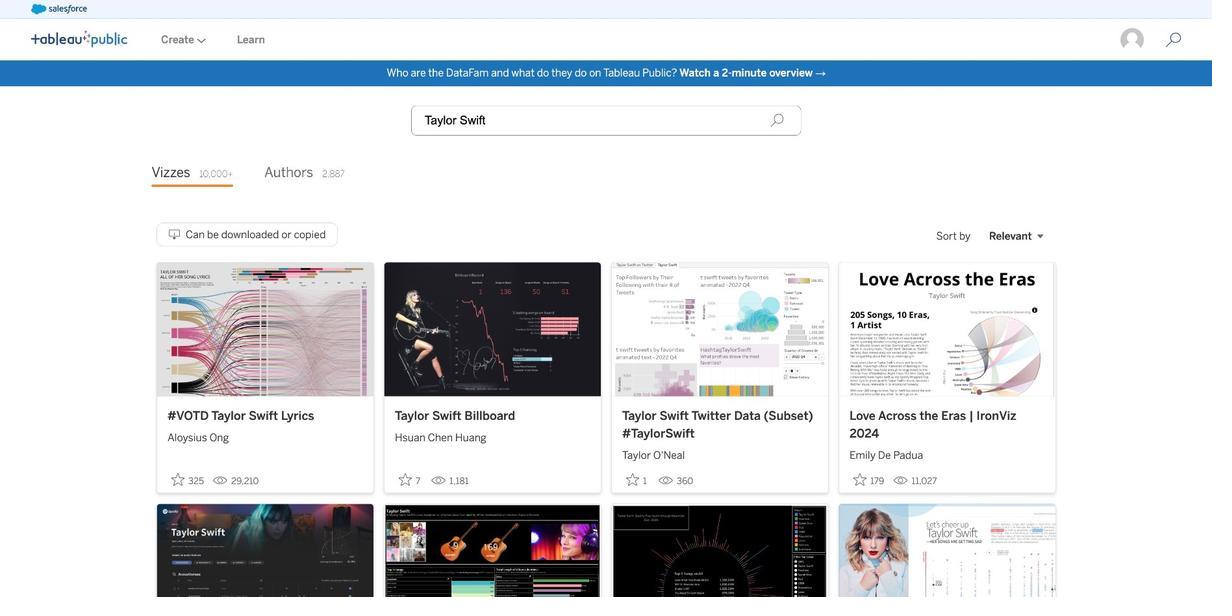 Task type: describe. For each thing, give the bounding box(es) containing it.
add favorite image for first add favorite button from the left
[[171, 474, 184, 487]]

add favorite image for third add favorite button from left
[[626, 474, 639, 487]]

gary.orlando image
[[1120, 27, 1145, 53]]

3 add favorite button from the left
[[622, 470, 654, 491]]

4 add favorite button from the left
[[850, 470, 888, 491]]

Search input field
[[411, 106, 801, 136]]



Task type: locate. For each thing, give the bounding box(es) containing it.
add favorite image for 2nd add favorite button from left
[[399, 474, 412, 487]]

go to search image
[[1150, 32, 1197, 48]]

3 add favorite image from the left
[[626, 474, 639, 487]]

add favorite image for first add favorite button from the right
[[854, 474, 867, 487]]

search image
[[770, 113, 784, 128]]

add favorite image
[[171, 474, 184, 487], [399, 474, 412, 487], [626, 474, 639, 487], [854, 474, 867, 487]]

1 add favorite button from the left
[[168, 470, 208, 491]]

Add Favorite button
[[168, 470, 208, 491], [395, 470, 426, 491], [622, 470, 654, 491], [850, 470, 888, 491]]

2 add favorite image from the left
[[399, 474, 412, 487]]

create image
[[194, 38, 206, 43]]

2 add favorite button from the left
[[395, 470, 426, 491]]

logo image
[[31, 30, 127, 47]]

1 add favorite image from the left
[[171, 474, 184, 487]]

4 add favorite image from the left
[[854, 474, 867, 487]]

workbook thumbnail image
[[157, 263, 373, 397], [385, 263, 601, 397], [612, 263, 828, 397], [839, 263, 1056, 397], [157, 505, 373, 598], [385, 505, 601, 598], [612, 505, 828, 598], [839, 505, 1056, 598]]

salesforce logo image
[[31, 4, 87, 14]]



Task type: vqa. For each thing, say whether or not it's contained in the screenshot.
fourth add favorite button from right
yes



